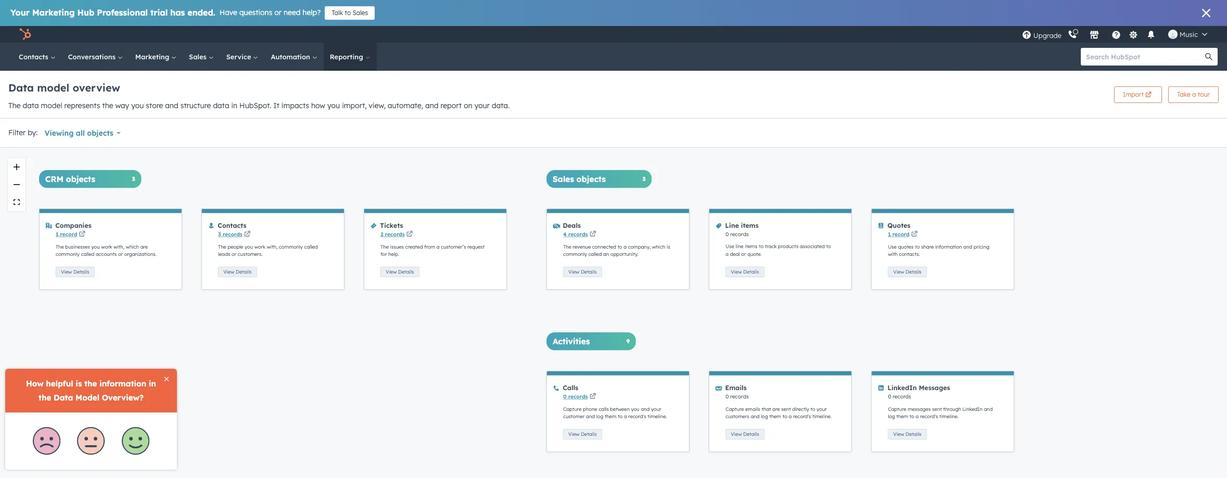Task type: locate. For each thing, give the bounding box(es) containing it.
1 horizontal spatial linkedin
[[963, 406, 983, 412]]

model
[[37, 81, 69, 94], [41, 101, 62, 110]]

0 vertical spatial are
[[140, 244, 148, 250]]

details down contacts.
[[906, 269, 922, 275]]

2 horizontal spatial them
[[897, 414, 909, 420]]

record
[[60, 231, 77, 238], [893, 231, 910, 238]]

you inside the people you work with, commonly called leads or customers.
[[245, 244, 253, 250]]

view details button
[[56, 267, 95, 277], [218, 267, 257, 277], [381, 267, 420, 277], [564, 267, 602, 277], [726, 267, 765, 277], [889, 267, 927, 277], [564, 429, 602, 440], [726, 429, 765, 440], [889, 429, 927, 440]]

0 horizontal spatial record
[[60, 231, 77, 238]]

marketing
[[32, 7, 75, 18], [135, 53, 171, 61]]

and left pricing
[[964, 244, 973, 250]]

2 horizontal spatial capture
[[889, 406, 907, 412]]

view details down customer
[[569, 431, 597, 438]]

hubspot image
[[19, 28, 31, 41]]

your right on
[[475, 101, 490, 110]]

commonly inside the revenue connected to a company, which is commonly called an opportunity.
[[564, 251, 587, 258]]

the issues created from a customer's request for help.
[[381, 244, 485, 258]]

1 horizontal spatial which
[[652, 244, 666, 250]]

sales inside button
[[353, 9, 368, 17]]

fit view image
[[14, 200, 20, 205]]

0 for linkedin messages
[[889, 394, 892, 400]]

with, for contacts
[[267, 244, 278, 250]]

1 sent from the left
[[782, 406, 792, 412]]

0 records down line items at the top right of page
[[726, 231, 749, 238]]

view details button down 'help.'
[[381, 267, 420, 277]]

0 horizontal spatial sent
[[782, 406, 792, 412]]

sent left through
[[933, 406, 942, 412]]

1 horizontal spatial timeline.
[[813, 414, 832, 420]]

objects
[[87, 129, 113, 138]]

linkedin right through
[[963, 406, 983, 412]]

upgrade
[[1034, 31, 1062, 39]]

structure
[[181, 101, 211, 110]]

0 horizontal spatial with,
[[114, 244, 124, 250]]

2 horizontal spatial called
[[589, 251, 602, 258]]

to
[[345, 9, 351, 17], [759, 244, 764, 250], [827, 244, 832, 250], [618, 244, 623, 250], [916, 244, 920, 250], [811, 406, 816, 412], [783, 414, 788, 420], [910, 414, 915, 420], [618, 414, 623, 420]]

view details button down businesses
[[56, 267, 95, 277]]

view details for calls
[[569, 431, 597, 438]]

view details down contacts.
[[894, 269, 922, 275]]

0 records link
[[564, 394, 588, 400]]

0 horizontal spatial contacts
[[19, 53, 50, 61]]

1 horizontal spatial data
[[213, 101, 229, 110]]

record's down directly
[[794, 414, 812, 420]]

to left share
[[916, 244, 920, 250]]

2 horizontal spatial timeline.
[[940, 414, 959, 420]]

0 horizontal spatial use
[[726, 244, 735, 250]]

view details button for line items
[[726, 267, 765, 277]]

and right through
[[985, 406, 993, 412]]

or inside the businesses you work with, which are commonly called accounts or organizations.
[[118, 251, 123, 258]]

work up "accounts"
[[101, 244, 112, 250]]

company,
[[628, 244, 651, 250]]

are right that
[[773, 406, 780, 412]]

0 horizontal spatial which
[[126, 244, 139, 250]]

details for contacts
[[236, 269, 252, 275]]

the
[[8, 101, 21, 110], [56, 244, 64, 250], [218, 244, 226, 250], [381, 244, 389, 250], [564, 244, 572, 250]]

1 record link down the companies
[[56, 231, 77, 238]]

view down the leads
[[224, 269, 235, 275]]

notifications image
[[1147, 31, 1156, 40]]

1 capture from the left
[[726, 406, 745, 412]]

items up the quote.
[[745, 244, 758, 250]]

view for deals
[[569, 269, 580, 275]]

details down customers.
[[236, 269, 252, 275]]

1 horizontal spatial sales
[[353, 9, 368, 17]]

0 horizontal spatial 1 record
[[56, 231, 77, 238]]

which inside the businesses you work with, which are commonly called accounts or organizations.
[[126, 244, 139, 250]]

0 horizontal spatial 1
[[56, 231, 59, 238]]

1 horizontal spatial 1
[[889, 231, 891, 238]]

use quotes to share information and pricing with contacts.
[[889, 244, 990, 258]]

1 vertical spatial linkedin
[[963, 406, 983, 412]]

are up organizations.
[[140, 244, 148, 250]]

0 horizontal spatial capture
[[564, 407, 582, 413]]

work inside the people you work with, commonly called leads or customers.
[[254, 244, 266, 250]]

1 record link for companies
[[56, 231, 77, 238]]

1 horizontal spatial log
[[761, 414, 769, 420]]

1 down quotes
[[889, 231, 891, 238]]

them inside capture messages sent through linkedin and log them to a record's timeline.
[[897, 414, 909, 420]]

a inside the issues created from a customer's request for help.
[[437, 244, 440, 250]]

import link
[[1115, 86, 1163, 103]]

0 down the emails on the right of page
[[726, 394, 729, 400]]

details down 'help.'
[[398, 269, 414, 275]]

3
[[218, 231, 221, 238]]

1 horizontal spatial marketing
[[135, 53, 171, 61]]

capture inside capture emails that are sent directly to your customers and log them to a record's timeline.
[[726, 406, 745, 412]]

1 for companies
[[56, 231, 59, 238]]

capture phone calls between you and your customer and log them to a record's timeline.
[[564, 407, 667, 420]]

viewing all objects button
[[38, 123, 127, 144]]

1 down the companies
[[56, 231, 59, 238]]

items right 'line'
[[741, 221, 759, 230]]

overview
[[73, 81, 120, 94]]

capture up customers
[[726, 406, 745, 412]]

your inside capture emails that are sent directly to your customers and log them to a record's timeline.
[[817, 406, 827, 412]]

view details down customers
[[731, 431, 760, 438]]

you right how
[[328, 101, 340, 110]]

sent left directly
[[782, 406, 792, 412]]

your right between
[[651, 407, 662, 413]]

sales left service
[[189, 53, 209, 61]]

a
[[1193, 90, 1197, 98], [437, 244, 440, 250], [624, 244, 627, 250], [726, 251, 729, 257], [789, 414, 792, 420], [916, 414, 919, 420], [624, 414, 627, 420]]

hubspot link
[[12, 28, 39, 41]]

music
[[1180, 30, 1199, 39]]

view details button down customers.
[[218, 267, 257, 277]]

the
[[102, 101, 113, 110]]

view details for emails
[[731, 431, 760, 438]]

2 work from the left
[[254, 244, 266, 250]]

record for companies
[[60, 231, 77, 238]]

1 which from the left
[[126, 244, 139, 250]]

view
[[61, 269, 72, 275], [224, 269, 235, 275], [386, 269, 397, 275], [569, 269, 580, 275], [731, 269, 742, 275], [894, 269, 905, 275], [569, 431, 580, 438], [731, 431, 742, 438], [894, 431, 905, 438]]

customers
[[726, 414, 750, 420]]

3 capture from the left
[[564, 407, 582, 413]]

with, right people
[[267, 244, 278, 250]]

0 down 'line'
[[726, 231, 729, 238]]

2 1 record link from the left
[[889, 231, 910, 238]]

your
[[10, 7, 30, 18]]

you inside 'capture phone calls between you and your customer and log them to a record's timeline.'
[[631, 407, 640, 413]]

view details button for companies
[[56, 267, 95, 277]]

use inside use quotes to share information and pricing with contacts.
[[889, 244, 897, 250]]

timeline. inside capture messages sent through linkedin and log them to a record's timeline.
[[940, 414, 959, 420]]

0 records for emails
[[726, 394, 749, 400]]

calling icon button
[[1064, 28, 1082, 41]]

2 sent from the left
[[933, 406, 942, 412]]

line
[[736, 244, 744, 250]]

issues
[[390, 244, 404, 250]]

1
[[56, 231, 59, 238], [889, 231, 891, 238]]

records inside "link"
[[569, 231, 588, 238]]

quotes
[[899, 244, 914, 250]]

1 vertical spatial sales
[[189, 53, 209, 61]]

trial
[[151, 7, 168, 18]]

0
[[726, 231, 729, 238], [564, 394, 567, 400], [726, 394, 729, 400], [889, 394, 892, 400]]

viewing all objects
[[44, 129, 113, 138]]

0 horizontal spatial them
[[605, 414, 617, 420]]

marketing left 'hub'
[[32, 7, 75, 18]]

work
[[101, 244, 112, 250], [254, 244, 266, 250]]

use inside "use line items to track products associated to a deal or quote."
[[726, 244, 735, 250]]

help.
[[389, 251, 399, 258]]

you right between
[[631, 407, 640, 413]]

a inside the revenue connected to a company, which is commonly called an opportunity.
[[624, 244, 627, 250]]

a inside button
[[1193, 90, 1197, 98]]

1 vertical spatial are
[[773, 406, 780, 412]]

2 which from the left
[[652, 244, 666, 250]]

capture left messages
[[889, 406, 907, 412]]

help button
[[1108, 26, 1126, 43]]

menu
[[1022, 26, 1215, 43]]

0 vertical spatial linkedin
[[888, 384, 917, 392]]

your right directly
[[817, 406, 827, 412]]

view details button down customers
[[726, 429, 765, 440]]

1 horizontal spatial capture
[[726, 406, 745, 412]]

1 vertical spatial model
[[41, 101, 62, 110]]

2 1 from the left
[[889, 231, 891, 238]]

customers.
[[238, 251, 263, 258]]

view down deal
[[731, 269, 742, 275]]

in
[[231, 101, 238, 110]]

view details button down the quote.
[[726, 267, 765, 277]]

connected
[[593, 244, 617, 250]]

1 1 from the left
[[56, 231, 59, 238]]

2 horizontal spatial log
[[889, 414, 896, 420]]

view details button for contacts
[[218, 267, 257, 277]]

view details down revenue
[[569, 269, 597, 275]]

4
[[564, 231, 567, 238]]

records down line items at the top right of page
[[731, 231, 749, 238]]

with, up "accounts"
[[114, 244, 124, 250]]

tour
[[1199, 90, 1211, 98]]

or inside your marketing hub professional trial has ended. have questions or need help?
[[275, 8, 282, 17]]

the inside the revenue connected to a company, which is commonly called an opportunity.
[[564, 244, 572, 250]]

1 horizontal spatial your
[[651, 407, 662, 413]]

view details button down messages
[[889, 429, 927, 440]]

details down customers
[[744, 431, 760, 438]]

1 1 record from the left
[[56, 231, 77, 238]]

1 data from the left
[[23, 101, 39, 110]]

2 1 record from the left
[[889, 231, 910, 238]]

view for emails
[[731, 431, 742, 438]]

sent inside capture messages sent through linkedin and log them to a record's timeline.
[[933, 406, 942, 412]]

1 horizontal spatial work
[[254, 244, 266, 250]]

details for quotes
[[906, 269, 922, 275]]

businesses
[[65, 244, 90, 250]]

the inside the people you work with, commonly called leads or customers.
[[218, 244, 226, 250]]

capture for calls
[[564, 407, 582, 413]]

quotes
[[888, 221, 911, 230]]

record's
[[794, 414, 812, 420], [921, 414, 939, 420], [629, 414, 647, 420]]

2 capture from the left
[[889, 406, 907, 412]]

0 vertical spatial items
[[741, 221, 759, 230]]

accounts
[[96, 251, 117, 258]]

data left in
[[213, 101, 229, 110]]

view details down 'help.'
[[386, 269, 414, 275]]

settings image
[[1130, 30, 1139, 40]]

sent inside capture emails that are sent directly to your customers and log them to a record's timeline.
[[782, 406, 792, 412]]

records down the "linkedin messages"
[[893, 394, 912, 400]]

view details button down contacts.
[[889, 267, 927, 277]]

contacts
[[19, 53, 50, 61], [218, 221, 247, 230]]

capture inside 'capture phone calls between you and your customer and log them to a record's timeline.'
[[564, 407, 582, 413]]

view details button for deals
[[564, 267, 602, 277]]

details down messages
[[906, 431, 922, 438]]

1 horizontal spatial are
[[773, 406, 780, 412]]

1 with, from the left
[[114, 244, 124, 250]]

capture inside capture messages sent through linkedin and log them to a record's timeline.
[[889, 406, 907, 412]]

1 vertical spatial contacts
[[218, 221, 247, 230]]

to down messages
[[910, 414, 915, 420]]

view details button for calls
[[564, 429, 602, 440]]

1 horizontal spatial use
[[889, 244, 897, 250]]

you up "accounts"
[[91, 244, 100, 250]]

you up customers.
[[245, 244, 253, 250]]

view down revenue
[[569, 269, 580, 275]]

or down line
[[742, 251, 746, 257]]

the down 4
[[564, 244, 572, 250]]

request
[[468, 244, 485, 250]]

2 use from the left
[[889, 244, 897, 250]]

2 records
[[381, 231, 405, 238]]

use up with
[[889, 244, 897, 250]]

the up for
[[381, 244, 389, 250]]

0 horizontal spatial commonly
[[56, 251, 80, 258]]

or down people
[[232, 251, 237, 258]]

log inside capture messages sent through linkedin and log them to a record's timeline.
[[889, 414, 896, 420]]

records down the emails on the right of page
[[731, 394, 749, 400]]

1 horizontal spatial 1 record
[[889, 231, 910, 238]]

and inside capture emails that are sent directly to your customers and log them to a record's timeline.
[[751, 414, 760, 420]]

view details down messages
[[894, 431, 922, 438]]

work for contacts
[[254, 244, 266, 250]]

1 1 record link from the left
[[56, 231, 77, 238]]

way
[[115, 101, 129, 110]]

are
[[140, 244, 148, 250], [773, 406, 780, 412]]

to down between
[[618, 414, 623, 420]]

2 record from the left
[[893, 231, 910, 238]]

revenue
[[573, 244, 591, 250]]

view down customer
[[569, 431, 580, 438]]

and down the emails
[[751, 414, 760, 420]]

with, inside the businesses you work with, which are commonly called accounts or organizations.
[[114, 244, 124, 250]]

0 horizontal spatial data
[[23, 101, 39, 110]]

0 horizontal spatial 1 record link
[[56, 231, 77, 238]]

1 for quotes
[[889, 231, 891, 238]]

record's down messages
[[921, 414, 939, 420]]

you
[[131, 101, 144, 110], [328, 101, 340, 110], [91, 244, 100, 250], [245, 244, 253, 250], [631, 407, 640, 413]]

1 horizontal spatial called
[[304, 244, 318, 250]]

2 horizontal spatial your
[[817, 406, 827, 412]]

0 horizontal spatial marketing
[[32, 7, 75, 18]]

details for tickets
[[398, 269, 414, 275]]

or left the need
[[275, 8, 282, 17]]

between
[[611, 407, 630, 413]]

details down customer
[[581, 431, 597, 438]]

impacts
[[282, 101, 309, 110]]

the down data
[[8, 101, 21, 110]]

to up opportunity.
[[618, 244, 623, 250]]

to inside 'capture phone calls between you and your customer and log them to a record's timeline.'
[[618, 414, 623, 420]]

talk
[[332, 9, 343, 17]]

contacts up 3 records on the top left
[[218, 221, 247, 230]]

view details down customers.
[[224, 269, 252, 275]]

1 horizontal spatial record
[[893, 231, 910, 238]]

music button
[[1163, 26, 1214, 43]]

view details for companies
[[61, 269, 89, 275]]

0 records down the calls
[[564, 394, 588, 400]]

import
[[1124, 90, 1145, 98]]

record's inside capture emails that are sent directly to your customers and log them to a record's timeline.
[[794, 414, 812, 420]]

the inside the businesses you work with, which are commonly called accounts or organizations.
[[56, 244, 64, 250]]

1 horizontal spatial with,
[[267, 244, 278, 250]]

talk to sales
[[332, 9, 368, 17]]

1 record link
[[56, 231, 77, 238], [889, 231, 910, 238]]

record down the companies
[[60, 231, 77, 238]]

are inside capture emails that are sent directly to your customers and log them to a record's timeline.
[[773, 406, 780, 412]]

marketing down trial at the top of the page
[[135, 53, 171, 61]]

contacts down hubspot link
[[19, 53, 50, 61]]

1 horizontal spatial 1 record link
[[889, 231, 910, 238]]

1 horizontal spatial record's
[[794, 414, 812, 420]]

data down data
[[23, 101, 39, 110]]

or right "accounts"
[[118, 251, 123, 258]]

work inside the businesses you work with, which are commonly called accounts or organizations.
[[101, 244, 112, 250]]

a inside 'capture phone calls between you and your customer and log them to a record's timeline.'
[[624, 414, 627, 420]]

and right store
[[165, 101, 179, 110]]

view for companies
[[61, 269, 72, 275]]

which left 'is'
[[652, 244, 666, 250]]

them down messages
[[897, 414, 909, 420]]

work up customers.
[[254, 244, 266, 250]]

upgrade image
[[1023, 30, 1032, 40]]

which
[[126, 244, 139, 250], [652, 244, 666, 250]]

take
[[1178, 90, 1191, 98]]

2 horizontal spatial commonly
[[564, 251, 587, 258]]

which up organizations.
[[126, 244, 139, 250]]

view details button down customer
[[564, 429, 602, 440]]

0 horizontal spatial timeline.
[[648, 414, 667, 420]]

0 vertical spatial sales
[[353, 9, 368, 17]]

with, inside the people you work with, commonly called leads or customers.
[[267, 244, 278, 250]]

view down capture messages sent through linkedin and log them to a record's timeline.
[[894, 431, 905, 438]]

1 vertical spatial items
[[745, 244, 758, 250]]

1 record link down quotes
[[889, 231, 910, 238]]

0 horizontal spatial called
[[81, 251, 94, 258]]

them inside capture emails that are sent directly to your customers and log them to a record's timeline.
[[770, 414, 782, 420]]

the for the people you work with, commonly called leads or customers.
[[218, 244, 226, 250]]

view for tickets
[[386, 269, 397, 275]]

1 work from the left
[[101, 244, 112, 250]]

record for quotes
[[893, 231, 910, 238]]

1 record from the left
[[60, 231, 77, 238]]

has
[[170, 7, 185, 18]]

the inside the issues created from a customer's request for help.
[[381, 244, 389, 250]]

filter by:
[[8, 128, 38, 137]]

them down that
[[770, 414, 782, 420]]

use line items to track products associated to a deal or quote.
[[726, 244, 832, 257]]

1 horizontal spatial contacts
[[218, 221, 247, 230]]

0 horizontal spatial are
[[140, 244, 148, 250]]

1 record down the companies
[[56, 231, 77, 238]]

the data model represents the way you store and structure data in hubspot. it impacts how you import, view, automate, and report on your data.
[[8, 101, 510, 110]]

deals
[[563, 221, 581, 230]]

records down the calls
[[569, 394, 588, 400]]

to inside use quotes to share information and pricing with contacts.
[[916, 244, 920, 250]]

view details for quotes
[[894, 269, 922, 275]]

view details button down revenue
[[564, 267, 602, 277]]

1 horizontal spatial them
[[770, 414, 782, 420]]

greg robinson image
[[1169, 30, 1178, 39]]

help?
[[303, 8, 321, 17]]

1 use from the left
[[726, 244, 735, 250]]

2 with, from the left
[[267, 244, 278, 250]]

need
[[284, 8, 301, 17]]

1 record for quotes
[[889, 231, 910, 238]]

menu containing music
[[1022, 26, 1215, 43]]

0 horizontal spatial sales
[[189, 53, 209, 61]]

view details button for linkedin messages
[[889, 429, 927, 440]]

1 horizontal spatial sent
[[933, 406, 942, 412]]

viewing
[[44, 129, 74, 138]]

to right talk
[[345, 9, 351, 17]]

0 horizontal spatial record's
[[629, 414, 647, 420]]

0 records for line items
[[726, 231, 749, 238]]

service
[[226, 53, 253, 61]]

0 horizontal spatial log
[[597, 414, 604, 420]]

you inside the businesses you work with, which are commonly called accounts or organizations.
[[91, 244, 100, 250]]

1 horizontal spatial commonly
[[279, 244, 303, 250]]

1 record for companies
[[56, 231, 77, 238]]

0 horizontal spatial work
[[101, 244, 112, 250]]

2 horizontal spatial record's
[[921, 414, 939, 420]]



Task type: describe. For each thing, give the bounding box(es) containing it.
marketing link
[[129, 43, 183, 71]]

called inside the revenue connected to a company, which is commonly called an opportunity.
[[589, 251, 602, 258]]

commonly inside the people you work with, commonly called leads or customers.
[[279, 244, 303, 250]]

line
[[726, 221, 739, 230]]

0 vertical spatial contacts
[[19, 53, 50, 61]]

record's inside 'capture phone calls between you and your customer and log them to a record's timeline.'
[[629, 414, 647, 420]]

pricing
[[974, 244, 990, 250]]

with
[[889, 251, 898, 258]]

0 horizontal spatial linkedin
[[888, 384, 917, 392]]

opportunity.
[[611, 251, 639, 258]]

0 vertical spatial marketing
[[32, 7, 75, 18]]

products
[[779, 244, 799, 250]]

0 for line items
[[726, 231, 729, 238]]

view details for tickets
[[386, 269, 414, 275]]

close image
[[1203, 9, 1211, 17]]

view details for deals
[[569, 269, 597, 275]]

timeline. inside 'capture phone calls between you and your customer and log them to a record's timeline.'
[[648, 414, 667, 420]]

view for calls
[[569, 431, 580, 438]]

called inside the people you work with, commonly called leads or customers.
[[304, 244, 318, 250]]

view,
[[369, 101, 386, 110]]

records right 3
[[223, 231, 243, 238]]

details for deals
[[581, 269, 597, 275]]

store
[[146, 101, 163, 110]]

view details button for tickets
[[381, 267, 420, 277]]

through
[[944, 406, 962, 412]]

view for line items
[[731, 269, 742, 275]]

you right way
[[131, 101, 144, 110]]

a inside "use line items to track products associated to a deal or quote."
[[726, 251, 729, 257]]

marketplaces button
[[1084, 26, 1106, 43]]

3 records
[[218, 231, 243, 238]]

deal
[[730, 251, 740, 257]]

to right directly
[[811, 406, 816, 412]]

records down tickets
[[385, 231, 405, 238]]

customer
[[564, 414, 585, 420]]

automate,
[[388, 101, 424, 110]]

log inside 'capture phone calls between you and your customer and log them to a record's timeline.'
[[597, 414, 604, 420]]

search image
[[1206, 53, 1213, 60]]

share
[[922, 244, 934, 250]]

quote.
[[748, 251, 762, 257]]

data
[[8, 81, 34, 94]]

called inside the businesses you work with, which are commonly called accounts or organizations.
[[81, 251, 94, 258]]

ended.
[[188, 7, 215, 18]]

details for emails
[[744, 431, 760, 438]]

associated
[[800, 244, 825, 250]]

details for companies
[[73, 269, 89, 275]]

record's inside capture messages sent through linkedin and log them to a record's timeline.
[[921, 414, 939, 420]]

and left report
[[426, 101, 439, 110]]

automation
[[271, 53, 312, 61]]

tickets
[[380, 221, 403, 230]]

take a tour
[[1178, 90, 1211, 98]]

details for line items
[[744, 269, 760, 275]]

with, for companies
[[114, 244, 124, 250]]

marketplaces image
[[1090, 31, 1100, 40]]

it
[[274, 101, 280, 110]]

messages
[[908, 406, 931, 412]]

2 records link
[[381, 231, 405, 238]]

and inside capture messages sent through linkedin and log them to a record's timeline.
[[985, 406, 993, 412]]

and inside use quotes to share information and pricing with contacts.
[[964, 244, 973, 250]]

2
[[381, 231, 384, 238]]

the for the issues created from a customer's request for help.
[[381, 244, 389, 250]]

automation link
[[265, 43, 324, 71]]

hubspot.
[[240, 101, 272, 110]]

on
[[464, 101, 473, 110]]

capture messages sent through linkedin and log them to a record's timeline.
[[889, 406, 993, 420]]

capture for emails
[[726, 406, 745, 412]]

1 record link for quotes
[[889, 231, 910, 238]]

settings link
[[1128, 29, 1141, 40]]

0 for emails
[[726, 394, 729, 400]]

the businesses you work with, which are commonly called accounts or organizations.
[[56, 244, 157, 258]]

calling icon image
[[1068, 30, 1078, 40]]

companies
[[55, 221, 92, 230]]

items inside "use line items to track products associated to a deal or quote."
[[745, 244, 758, 250]]

to left track
[[759, 244, 764, 250]]

by:
[[28, 128, 38, 137]]

a inside capture emails that are sent directly to your customers and log them to a record's timeline.
[[789, 414, 792, 420]]

commonly inside the businesses you work with, which are commonly called accounts or organizations.
[[56, 251, 80, 258]]

capture emails that are sent directly to your customers and log them to a record's timeline.
[[726, 406, 832, 420]]

emails
[[746, 406, 761, 412]]

data model overview
[[8, 81, 120, 94]]

0 down the calls
[[564, 394, 567, 400]]

talk to sales button
[[325, 6, 375, 20]]

log inside capture emails that are sent directly to your customers and log them to a record's timeline.
[[761, 414, 769, 420]]

organizations.
[[124, 251, 157, 258]]

your inside 'capture phone calls between you and your customer and log them to a record's timeline.'
[[651, 407, 662, 413]]

help image
[[1112, 31, 1122, 40]]

and down phone
[[586, 414, 595, 420]]

view details button for quotes
[[889, 267, 927, 277]]

capture for linkedin messages
[[889, 406, 907, 412]]

all
[[76, 129, 85, 138]]

have
[[220, 8, 237, 17]]

1 vertical spatial marketing
[[135, 53, 171, 61]]

linkedin messages
[[888, 384, 951, 392]]

work for companies
[[101, 244, 112, 250]]

reporting link
[[324, 43, 377, 71]]

filter
[[8, 128, 26, 137]]

line items
[[726, 221, 759, 230]]

view details button for emails
[[726, 429, 765, 440]]

view for contacts
[[224, 269, 235, 275]]

4 records link
[[564, 231, 588, 238]]

0 records for linkedin messages
[[889, 394, 912, 400]]

from
[[424, 244, 435, 250]]

zoom in image
[[14, 164, 20, 170]]

the people you work with, commonly called leads or customers.
[[218, 244, 318, 258]]

reporting
[[330, 53, 365, 61]]

conversations
[[68, 53, 118, 61]]

is
[[667, 244, 671, 250]]

to inside the revenue connected to a company, which is commonly called an opportunity.
[[618, 244, 623, 250]]

view details for line items
[[731, 269, 760, 275]]

customer's
[[441, 244, 466, 250]]

hub
[[77, 7, 94, 18]]

search button
[[1201, 48, 1219, 66]]

emails
[[726, 384, 747, 392]]

timeline. inside capture emails that are sent directly to your customers and log them to a record's timeline.
[[813, 414, 832, 420]]

Search HubSpot search field
[[1082, 48, 1209, 66]]

to inside capture messages sent through linkedin and log them to a record's timeline.
[[910, 414, 915, 420]]

linkedin inside capture messages sent through linkedin and log them to a record's timeline.
[[963, 406, 983, 412]]

information
[[936, 244, 963, 250]]

and right between
[[641, 407, 650, 413]]

use for line items
[[726, 244, 735, 250]]

notifications button
[[1143, 26, 1161, 43]]

view details for contacts
[[224, 269, 252, 275]]

view for linkedin messages
[[894, 431, 905, 438]]

to inside button
[[345, 9, 351, 17]]

or inside the people you work with, commonly called leads or customers.
[[232, 251, 237, 258]]

the for the businesses you work with, which are commonly called accounts or organizations.
[[56, 244, 64, 250]]

professional
[[97, 7, 148, 18]]

view for quotes
[[894, 269, 905, 275]]

2 data from the left
[[213, 101, 229, 110]]

view details for linkedin messages
[[894, 431, 922, 438]]

the for the revenue connected to a company, which is commonly called an opportunity.
[[564, 244, 572, 250]]

the revenue connected to a company, which is commonly called an opportunity.
[[564, 244, 671, 258]]

how
[[311, 101, 326, 110]]

contacts.
[[900, 251, 921, 258]]

sales link
[[183, 43, 220, 71]]

to right associated
[[827, 244, 832, 250]]

0 vertical spatial model
[[37, 81, 69, 94]]

which inside the revenue connected to a company, which is commonly called an opportunity.
[[652, 244, 666, 250]]

questions
[[239, 8, 273, 17]]

the for the data model represents the way you store and structure data in hubspot. it impacts how you import, view, automate, and report on your data.
[[8, 101, 21, 110]]

leads
[[218, 251, 230, 258]]

0 horizontal spatial your
[[475, 101, 490, 110]]

contacts link
[[12, 43, 62, 71]]

details for linkedin messages
[[906, 431, 922, 438]]

a inside capture messages sent through linkedin and log them to a record's timeline.
[[916, 414, 919, 420]]

4 records
[[564, 231, 588, 238]]

report
[[441, 101, 462, 110]]

people
[[228, 244, 243, 250]]

import,
[[342, 101, 367, 110]]

details for calls
[[581, 431, 597, 438]]

to right customers
[[783, 414, 788, 420]]

conversations link
[[62, 43, 129, 71]]

use for quotes
[[889, 244, 897, 250]]

phone
[[583, 407, 598, 413]]

or inside "use line items to track products associated to a deal or quote."
[[742, 251, 746, 257]]

them inside 'capture phone calls between you and your customer and log them to a record's timeline.'
[[605, 414, 617, 420]]

take a tour button
[[1169, 86, 1220, 103]]

calls
[[599, 407, 609, 413]]

are inside the businesses you work with, which are commonly called accounts or organizations.
[[140, 244, 148, 250]]

service link
[[220, 43, 265, 71]]



Task type: vqa. For each thing, say whether or not it's contained in the screenshot.


